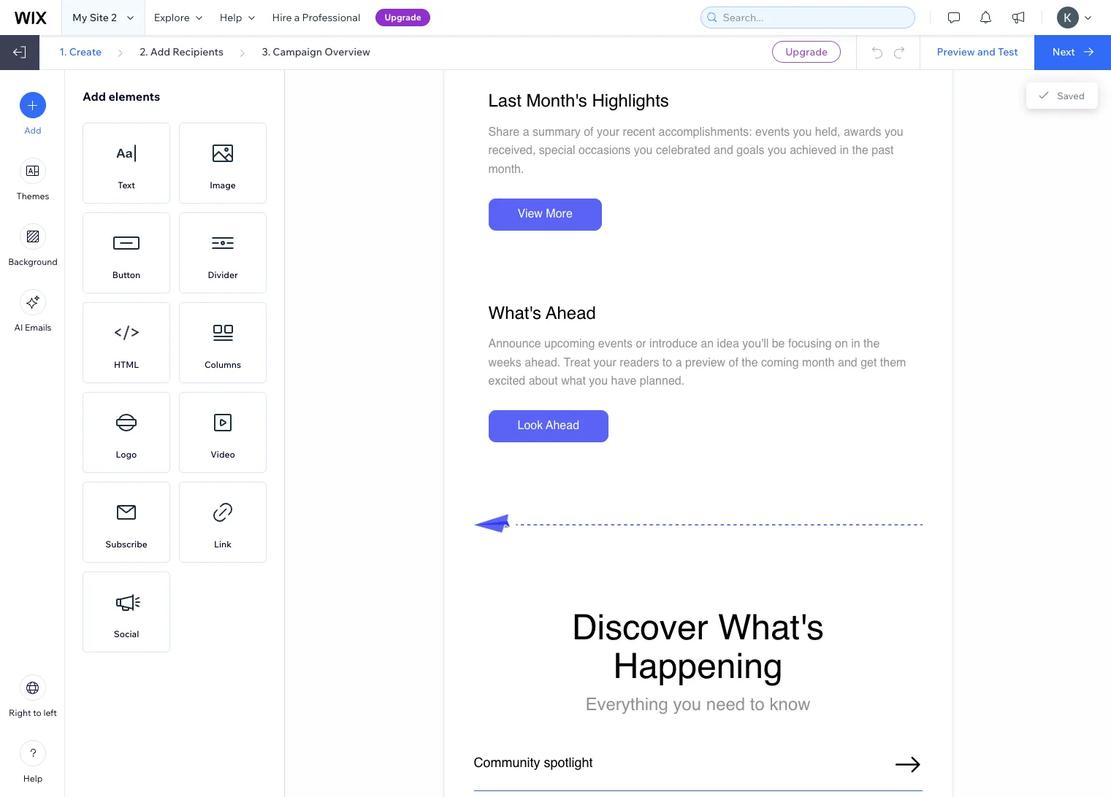 Task type: describe. For each thing, give the bounding box(es) containing it.
to inside announce upcoming events or introduce an idea you'll be focusing on in the weeks ahead. treat your readers to a preview of the coming month and get them excited about what you have planned.
[[663, 356, 672, 369]]

right to left
[[9, 708, 57, 719]]

professional
[[302, 11, 360, 24]]

on
[[835, 338, 848, 351]]

last
[[488, 91, 522, 111]]

saved
[[1057, 90, 1085, 102]]

add for add elements
[[83, 89, 106, 104]]

button
[[112, 270, 140, 281]]

2
[[111, 11, 117, 24]]

about
[[529, 375, 558, 388]]

discover
[[572, 608, 708, 648]]

link
[[214, 539, 232, 550]]

2 horizontal spatial add
[[150, 45, 170, 58]]

occasions
[[579, 144, 631, 157]]

add button
[[20, 92, 46, 136]]

celebrated
[[656, 144, 711, 157]]

and inside announce upcoming events or introduce an idea you'll be focusing on in the weeks ahead. treat your readers to a preview of the coming month and get them excited about what you have planned.
[[838, 356, 858, 369]]

0 vertical spatial help button
[[211, 0, 263, 35]]

preview
[[685, 356, 726, 369]]

have
[[611, 375, 637, 388]]

1.
[[59, 45, 67, 58]]

ahead for look ahead
[[546, 419, 579, 432]]

3. campaign overview link
[[262, 45, 370, 58]]

0 horizontal spatial help
[[23, 774, 43, 785]]

themes
[[16, 191, 49, 202]]

be
[[772, 338, 785, 351]]

right
[[9, 708, 31, 719]]

what
[[561, 375, 586, 388]]

text
[[118, 180, 135, 191]]

hire
[[272, 11, 292, 24]]

you down 'recent'
[[634, 144, 653, 157]]

more
[[546, 207, 573, 220]]

and inside share a summary of your recent accomplishments: events you held, awards you received, special occasions you celebrated and goals you achieved in the past month.
[[714, 144, 733, 157]]

preview
[[937, 45, 975, 58]]

highlights
[[592, 91, 669, 111]]

right to left button
[[9, 675, 57, 719]]

a for summary
[[523, 126, 529, 139]]

campaign
[[273, 45, 322, 58]]

discover what's happening
[[572, 608, 834, 686]]

excited
[[488, 375, 525, 388]]

0 horizontal spatial help button
[[20, 741, 46, 785]]

month
[[802, 356, 835, 369]]

subscribe
[[105, 539, 147, 550]]

my
[[72, 11, 87, 24]]

left
[[43, 708, 57, 719]]

weeks
[[488, 356, 522, 369]]

next button
[[1034, 35, 1111, 70]]

your inside share a summary of your recent accomplishments: events you held, awards you received, special occasions you celebrated and goals you achieved in the past month.
[[597, 126, 620, 139]]

community spotlight
[[474, 755, 593, 771]]

you right goals
[[768, 144, 787, 157]]

view more
[[518, 207, 573, 220]]

coming
[[761, 356, 799, 369]]

1. create
[[59, 45, 102, 58]]

the for you
[[852, 144, 869, 157]]

3. campaign overview
[[262, 45, 370, 58]]

hire a professional link
[[263, 0, 369, 35]]

2 horizontal spatial to
[[750, 695, 765, 716]]

the for in
[[742, 356, 758, 369]]

you inside announce upcoming events or introduce an idea you'll be focusing on in the weeks ahead. treat your readers to a preview of the coming month and get them excited about what you have planned.
[[589, 375, 608, 388]]

1 vertical spatial upgrade button
[[772, 41, 841, 63]]

0 horizontal spatial upgrade
[[385, 12, 421, 23]]

upcoming
[[544, 338, 595, 351]]

2.
[[140, 45, 148, 58]]

announce upcoming events or introduce an idea you'll be focusing on in the weeks ahead. treat your readers to a preview of the coming month and get them excited about what you have planned.
[[488, 338, 910, 388]]

or
[[636, 338, 646, 351]]

achieved
[[790, 144, 837, 157]]

get
[[861, 356, 877, 369]]

introduce
[[650, 338, 698, 351]]

3.
[[262, 45, 270, 58]]

test
[[998, 45, 1018, 58]]

awards
[[844, 126, 882, 139]]

divider
[[208, 270, 238, 281]]

0 vertical spatial upgrade button
[[376, 9, 430, 26]]

view more link
[[488, 198, 602, 230]]

social
[[114, 629, 139, 640]]



Task type: vqa. For each thing, say whether or not it's contained in the screenshot.
bottommost Upgrade
yes



Task type: locate. For each thing, give the bounding box(es) containing it.
2 vertical spatial and
[[838, 356, 858, 369]]

0 horizontal spatial upgrade button
[[376, 9, 430, 26]]

0 horizontal spatial a
[[294, 11, 300, 24]]

add inside button
[[24, 125, 41, 136]]

everything you need to know
[[586, 695, 811, 716]]

add elements
[[83, 89, 160, 104]]

1 vertical spatial ahead
[[546, 419, 579, 432]]

0 vertical spatial in
[[840, 144, 849, 157]]

upgrade button right professional
[[376, 9, 430, 26]]

of up occasions
[[584, 126, 594, 139]]

treat
[[564, 356, 590, 369]]

in inside announce upcoming events or introduce an idea you'll be focusing on in the weeks ahead. treat your readers to a preview of the coming month and get them excited about what you have planned.
[[851, 338, 860, 351]]

2 vertical spatial a
[[676, 356, 682, 369]]

add for add
[[24, 125, 41, 136]]

what's inside discover what's happening
[[718, 608, 824, 648]]

preview and test
[[937, 45, 1018, 58]]

image
[[210, 180, 236, 191]]

0 horizontal spatial events
[[598, 338, 633, 351]]

0 vertical spatial add
[[150, 45, 170, 58]]

month's
[[526, 91, 587, 111]]

2. add recipients link
[[140, 45, 224, 58]]

ai emails
[[14, 322, 52, 333]]

them
[[880, 356, 906, 369]]

events inside announce upcoming events or introduce an idea you'll be focusing on in the weeks ahead. treat your readers to a preview of the coming month and get them excited about what you have planned.
[[598, 338, 633, 351]]

the down awards
[[852, 144, 869, 157]]

to left the left
[[33, 708, 41, 719]]

and left the "test"
[[978, 45, 996, 58]]

0 vertical spatial the
[[852, 144, 869, 157]]

Search... field
[[719, 7, 910, 28]]

ahead up upcoming on the top
[[546, 303, 596, 323]]

what's ahead
[[488, 303, 596, 323]]

in
[[840, 144, 849, 157], [851, 338, 860, 351]]

0 vertical spatial events
[[755, 126, 790, 139]]

recipients
[[173, 45, 224, 58]]

0 vertical spatial a
[[294, 11, 300, 24]]

and down on
[[838, 356, 858, 369]]

the
[[852, 144, 869, 157], [864, 338, 880, 351], [742, 356, 758, 369]]

your inside announce upcoming events or introduce an idea you'll be focusing on in the weeks ahead. treat your readers to a preview of the coming month and get them excited about what you have planned.
[[594, 356, 616, 369]]

2 vertical spatial add
[[24, 125, 41, 136]]

background button
[[8, 224, 58, 267]]

2 vertical spatial the
[[742, 356, 758, 369]]

help up recipients
[[220, 11, 242, 24]]

a for professional
[[294, 11, 300, 24]]

help button down the right to left
[[20, 741, 46, 785]]

add
[[150, 45, 170, 58], [83, 89, 106, 104], [24, 125, 41, 136]]

held,
[[815, 126, 841, 139]]

share a summary of your recent accomplishments: events you held, awards you received, special occasions you celebrated and goals you achieved in the past month.
[[488, 126, 907, 176]]

add left elements on the top
[[83, 89, 106, 104]]

happening
[[613, 646, 783, 686]]

help button
[[211, 0, 263, 35], [20, 741, 46, 785]]

community
[[474, 755, 540, 771]]

events inside share a summary of your recent accomplishments: events you held, awards you received, special occasions you celebrated and goals you achieved in the past month.
[[755, 126, 790, 139]]

help down the right to left
[[23, 774, 43, 785]]

the up get
[[864, 338, 880, 351]]

ahead for what's ahead
[[546, 303, 596, 323]]

2. add recipients
[[140, 45, 224, 58]]

ai
[[14, 322, 23, 333]]

look ahead link
[[488, 411, 609, 442]]

recent
[[623, 126, 655, 139]]

1 vertical spatial upgrade
[[786, 45, 828, 58]]

a inside announce upcoming events or introduce an idea you'll be focusing on in the weeks ahead. treat your readers to a preview of the coming month and get them excited about what you have planned.
[[676, 356, 682, 369]]

the down you'll
[[742, 356, 758, 369]]

1 horizontal spatial and
[[838, 356, 858, 369]]

a right hire at the top left
[[294, 11, 300, 24]]

you
[[793, 126, 812, 139], [885, 126, 904, 139], [634, 144, 653, 157], [768, 144, 787, 157], [589, 375, 608, 388], [673, 695, 702, 716]]

1 horizontal spatial upgrade button
[[772, 41, 841, 63]]

1 ahead from the top
[[546, 303, 596, 323]]

to right the 'need'
[[750, 695, 765, 716]]

and
[[978, 45, 996, 58], [714, 144, 733, 157], [838, 356, 858, 369]]

0 vertical spatial upgrade
[[385, 12, 421, 23]]

ahead
[[546, 303, 596, 323], [546, 419, 579, 432]]

in right on
[[851, 338, 860, 351]]

you up past
[[885, 126, 904, 139]]

events up goals
[[755, 126, 790, 139]]

ai emails button
[[14, 289, 52, 333]]

received,
[[488, 144, 536, 157]]

upgrade down the search... field
[[786, 45, 828, 58]]

focusing
[[788, 338, 832, 351]]

1 horizontal spatial add
[[83, 89, 106, 104]]

to inside button
[[33, 708, 41, 719]]

the inside share a summary of your recent accomplishments: events you held, awards you received, special occasions you celebrated and goals you achieved in the past month.
[[852, 144, 869, 157]]

site
[[90, 11, 109, 24]]

emails
[[25, 322, 52, 333]]

add right 2.
[[150, 45, 170, 58]]

1 vertical spatial the
[[864, 338, 880, 351]]

know
[[770, 695, 811, 716]]

2 horizontal spatial and
[[978, 45, 996, 58]]

1 vertical spatial what's
[[718, 608, 824, 648]]

1 horizontal spatial help
[[220, 11, 242, 24]]

and down accomplishments:
[[714, 144, 733, 157]]

0 vertical spatial of
[[584, 126, 594, 139]]

1 vertical spatial of
[[729, 356, 739, 369]]

a right share
[[523, 126, 529, 139]]

0 vertical spatial and
[[978, 45, 996, 58]]

add up themes button
[[24, 125, 41, 136]]

summary
[[533, 126, 581, 139]]

1 horizontal spatial of
[[729, 356, 739, 369]]

you left the 'need'
[[673, 695, 702, 716]]

1 vertical spatial your
[[594, 356, 616, 369]]

2 horizontal spatial a
[[676, 356, 682, 369]]

1 horizontal spatial what's
[[718, 608, 824, 648]]

0 vertical spatial help
[[220, 11, 242, 24]]

my site 2
[[72, 11, 117, 24]]

1 horizontal spatial upgrade
[[786, 45, 828, 58]]

0 horizontal spatial in
[[840, 144, 849, 157]]

upgrade
[[385, 12, 421, 23], [786, 45, 828, 58]]

a
[[294, 11, 300, 24], [523, 126, 529, 139], [676, 356, 682, 369]]

background
[[8, 256, 58, 267]]

upgrade right professional
[[385, 12, 421, 23]]

1 vertical spatial in
[[851, 338, 860, 351]]

your up occasions
[[597, 126, 620, 139]]

of down idea
[[729, 356, 739, 369]]

1 vertical spatial a
[[523, 126, 529, 139]]

next
[[1053, 45, 1075, 58]]

help button left hire at the top left
[[211, 0, 263, 35]]

1 horizontal spatial events
[[755, 126, 790, 139]]

0 vertical spatial what's
[[488, 303, 541, 323]]

your up have
[[594, 356, 616, 369]]

upgrade button
[[376, 9, 430, 26], [772, 41, 841, 63]]

0 horizontal spatial to
[[33, 708, 41, 719]]

last month's highlights
[[488, 91, 669, 111]]

to
[[663, 356, 672, 369], [750, 695, 765, 716], [33, 708, 41, 719]]

1 horizontal spatial help button
[[211, 0, 263, 35]]

an
[[701, 338, 714, 351]]

what's
[[488, 303, 541, 323], [718, 608, 824, 648]]

you up achieved
[[793, 126, 812, 139]]

video
[[211, 449, 235, 460]]

special
[[539, 144, 575, 157]]

in down held,
[[840, 144, 849, 157]]

explore
[[154, 11, 190, 24]]

overview
[[325, 45, 370, 58]]

everything
[[586, 695, 668, 716]]

past
[[872, 144, 894, 157]]

look ahead
[[518, 419, 579, 432]]

accomplishments:
[[659, 126, 752, 139]]

upgrade button down the search... field
[[772, 41, 841, 63]]

0 horizontal spatial and
[[714, 144, 733, 157]]

hire a professional
[[272, 11, 360, 24]]

1 vertical spatial help
[[23, 774, 43, 785]]

0 horizontal spatial add
[[24, 125, 41, 136]]

view
[[518, 207, 543, 220]]

1. create link
[[59, 45, 102, 58]]

need
[[706, 695, 745, 716]]

you right what
[[589, 375, 608, 388]]

0 vertical spatial ahead
[[546, 303, 596, 323]]

a down introduce
[[676, 356, 682, 369]]

1 horizontal spatial in
[[851, 338, 860, 351]]

you'll
[[743, 338, 769, 351]]

columns
[[205, 359, 241, 370]]

share
[[488, 126, 520, 139]]

0 horizontal spatial what's
[[488, 303, 541, 323]]

of
[[584, 126, 594, 139], [729, 356, 739, 369]]

ahead right look
[[546, 419, 579, 432]]

0 vertical spatial your
[[597, 126, 620, 139]]

1 vertical spatial and
[[714, 144, 733, 157]]

ahead.
[[525, 356, 561, 369]]

logo
[[116, 449, 137, 460]]

1 vertical spatial help button
[[20, 741, 46, 785]]

of inside share a summary of your recent accomplishments: events you held, awards you received, special occasions you celebrated and goals you achieved in the past month.
[[584, 126, 594, 139]]

readers
[[620, 356, 659, 369]]

1 horizontal spatial to
[[663, 356, 672, 369]]

themes button
[[16, 158, 49, 202]]

announce
[[488, 338, 541, 351]]

1 horizontal spatial a
[[523, 126, 529, 139]]

1 vertical spatial events
[[598, 338, 633, 351]]

1 vertical spatial add
[[83, 89, 106, 104]]

a inside share a summary of your recent accomplishments: events you held, awards you received, special occasions you celebrated and goals you achieved in the past month.
[[523, 126, 529, 139]]

create
[[69, 45, 102, 58]]

0 horizontal spatial of
[[584, 126, 594, 139]]

look
[[518, 419, 543, 432]]

to up planned.
[[663, 356, 672, 369]]

in inside share a summary of your recent accomplishments: events you held, awards you received, special occasions you celebrated and goals you achieved in the past month.
[[840, 144, 849, 157]]

events left or
[[598, 338, 633, 351]]

idea
[[717, 338, 739, 351]]

2 ahead from the top
[[546, 419, 579, 432]]

spotlight
[[544, 755, 593, 771]]

of inside announce upcoming events or introduce an idea you'll be focusing on in the weeks ahead. treat your readers to a preview of the coming month and get them excited about what you have planned.
[[729, 356, 739, 369]]



